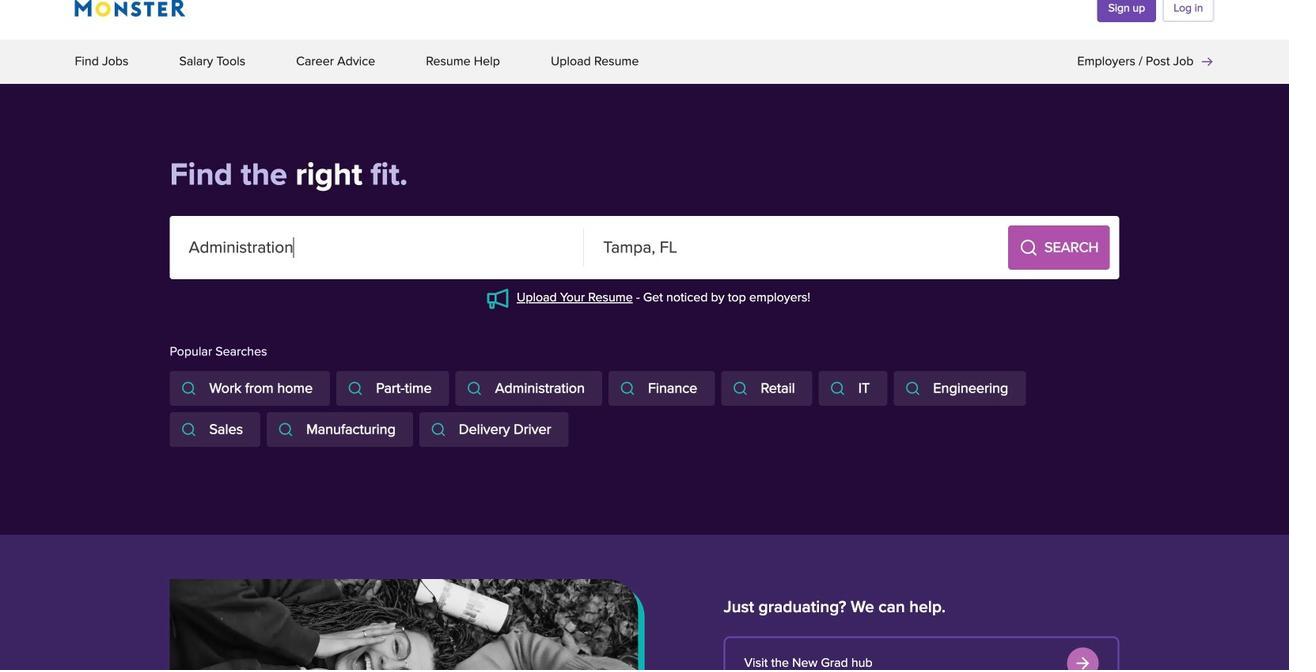 Task type: vqa. For each thing, say whether or not it's contained in the screenshot.
Monster image
yes



Task type: locate. For each thing, give the bounding box(es) containing it.
monster image
[[75, 0, 186, 17]]

Search jobs, keywords, companies search field
[[170, 216, 584, 279]]



Task type: describe. For each thing, give the bounding box(es) containing it.
Enter location or "remote" search field
[[584, 216, 999, 279]]



